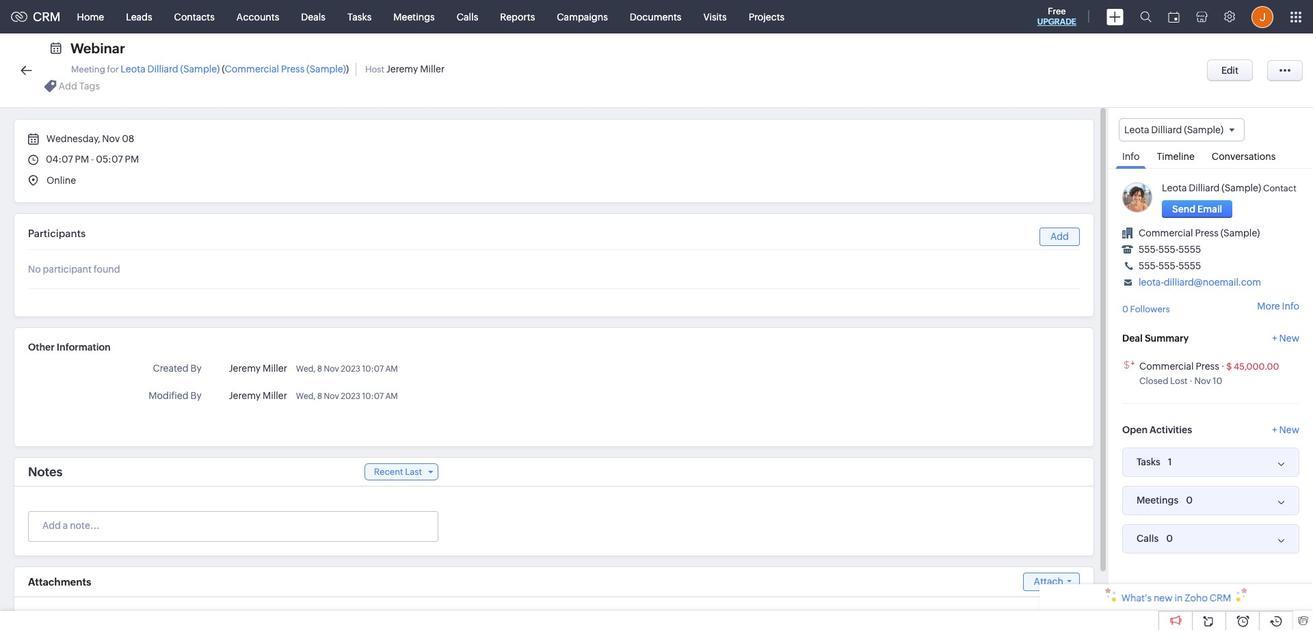 Task type: describe. For each thing, give the bounding box(es) containing it.
deal
[[1122, 333, 1143, 344]]

campaigns link
[[546, 0, 619, 33]]

1 vertical spatial leota dilliard (sample) link
[[1162, 183, 1261, 194]]

0 horizontal spatial calls
[[457, 11, 478, 22]]

projects
[[749, 11, 785, 22]]

projects link
[[738, 0, 796, 33]]

05:07
[[96, 154, 123, 165]]

1 555-555-5555 from the top
[[1139, 244, 1201, 255]]

participants
[[28, 228, 86, 239]]

leota for leota dilliard (sample) contact
[[1162, 183, 1187, 194]]

contacts link
[[163, 0, 226, 33]]

conversations
[[1212, 151, 1276, 162]]

host jeremy miller
[[365, 64, 445, 75]]

lost
[[1170, 376, 1188, 386]]

contact
[[1263, 183, 1297, 194]]

leota for leota dilliard (sample)
[[1124, 124, 1149, 135]]

open activities
[[1122, 424, 1192, 435]]

attach link
[[1023, 573, 1080, 592]]

info link
[[1115, 142, 1147, 169]]

-
[[91, 154, 94, 165]]

1 + from the top
[[1272, 333, 1277, 344]]

meetings link
[[383, 0, 446, 33]]

0 horizontal spatial meetings
[[393, 11, 435, 22]]

what's new in zoho crm
[[1121, 593, 1231, 604]]

commercial press link
[[1139, 361, 1219, 372]]

45,000.00
[[1234, 362, 1279, 372]]

leota-dilliard@noemail.com
[[1139, 277, 1261, 288]]

attachments
[[28, 577, 91, 588]]

(sample) for leota dilliard (sample) contact
[[1222, 183, 1261, 194]]

8 for modified by
[[317, 392, 322, 401]]

nov inside commercial press · $ 45,000.00 closed lost · nov 10
[[1194, 376, 1211, 386]]

meeting
[[71, 64, 105, 75]]

10
[[1213, 376, 1222, 386]]

add link
[[1040, 228, 1080, 246]]

2023 for modified by
[[341, 392, 360, 401]]

participant
[[43, 264, 92, 275]]

0 horizontal spatial dilliard
[[147, 64, 178, 75]]

created by
[[153, 363, 202, 374]]

what's new in zoho crm link
[[1040, 585, 1313, 611]]

other information
[[28, 342, 111, 353]]

1 + new from the top
[[1272, 333, 1299, 344]]

campaigns
[[557, 11, 608, 22]]

what's
[[1121, 593, 1152, 604]]

add tags
[[59, 81, 100, 92]]

1 horizontal spatial tasks
[[1137, 457, 1160, 468]]

wednesday,
[[46, 133, 100, 144]]

search element
[[1132, 0, 1160, 34]]

visits link
[[692, 0, 738, 33]]

conversations link
[[1205, 142, 1283, 168]]

0 horizontal spatial crm
[[33, 10, 61, 24]]

timeline link
[[1150, 142, 1201, 168]]

deal summary
[[1122, 333, 1189, 344]]

for
[[107, 64, 119, 75]]

information
[[57, 342, 111, 353]]

more
[[1257, 301, 1280, 312]]

0 horizontal spatial 0
[[1122, 304, 1128, 315]]

leota dilliard (sample)
[[1124, 124, 1224, 135]]

08
[[122, 133, 134, 144]]

reports
[[500, 11, 535, 22]]

documents
[[630, 11, 681, 22]]

no participant found
[[28, 264, 120, 275]]

visits
[[703, 11, 727, 22]]

upgrade
[[1037, 17, 1076, 27]]

crm link
[[11, 10, 61, 24]]

home link
[[66, 0, 115, 33]]

$
[[1226, 362, 1232, 372]]

open
[[1122, 424, 1148, 435]]

recent last
[[374, 467, 422, 477]]

meeting for leota dilliard (sample) ( commercial press (sample) )
[[71, 64, 349, 75]]

2 pm from the left
[[125, 154, 139, 165]]

wednesday, nov 08
[[44, 133, 134, 144]]

2 new from the top
[[1279, 424, 1299, 435]]

last
[[405, 467, 422, 477]]

in
[[1175, 593, 1183, 604]]

1 5555 from the top
[[1179, 244, 1201, 255]]

04:07
[[46, 154, 73, 165]]

found
[[94, 264, 120, 275]]

profile element
[[1243, 0, 1282, 33]]

(
[[222, 64, 225, 75]]

0 vertical spatial commercial
[[225, 64, 279, 75]]

closed
[[1139, 376, 1168, 386]]

+ new link
[[1272, 333, 1299, 351]]

attach
[[1034, 577, 1063, 587]]

more info
[[1257, 301, 1299, 312]]

1 pm from the left
[[75, 154, 89, 165]]

jeremy miller for modified by
[[229, 391, 287, 401]]

tasks link
[[336, 0, 383, 33]]

(sample) left host
[[306, 64, 346, 75]]

miller for modified by
[[263, 391, 287, 401]]

summary
[[1145, 333, 1189, 344]]

calls link
[[446, 0, 489, 33]]

10:07 for created by
[[362, 365, 384, 374]]

host
[[365, 64, 384, 75]]

0 vertical spatial leota
[[121, 64, 145, 75]]



Task type: vqa. For each thing, say whether or not it's contained in the screenshot.
THE HIDE DETAILS link
no



Task type: locate. For each thing, give the bounding box(es) containing it.
1 horizontal spatial 0
[[1166, 533, 1173, 544]]

2 vertical spatial press
[[1196, 361, 1219, 372]]

2 + from the top
[[1272, 424, 1277, 435]]

0 vertical spatial meetings
[[393, 11, 435, 22]]

leota down "timeline"
[[1162, 183, 1187, 194]]

1 vertical spatial jeremy
[[229, 363, 261, 374]]

1 vertical spatial 8
[[317, 392, 322, 401]]

leota dilliard (sample) link
[[121, 64, 220, 75], [1162, 183, 1261, 194]]

created
[[153, 363, 189, 374]]

commercial down "accounts" link
[[225, 64, 279, 75]]

2 horizontal spatial 0
[[1186, 495, 1193, 506]]

1 horizontal spatial crm
[[1210, 593, 1231, 604]]

0 vertical spatial calls
[[457, 11, 478, 22]]

zoho
[[1185, 593, 1208, 604]]

modified
[[149, 391, 189, 401]]

2 am from the top
[[385, 392, 398, 401]]

profile image
[[1252, 6, 1273, 28]]

1 8 from the top
[[317, 365, 322, 374]]

1 horizontal spatial leota dilliard (sample) link
[[1162, 183, 1261, 194]]

dilliard inside leota dilliard (sample) field
[[1151, 124, 1182, 135]]

2 horizontal spatial leota
[[1162, 183, 1187, 194]]

2 vertical spatial dilliard
[[1189, 183, 1220, 194]]

0 vertical spatial am
[[385, 365, 398, 374]]

1 10:07 from the top
[[362, 365, 384, 374]]

0 followers
[[1122, 304, 1170, 315]]

8 for created by
[[317, 365, 322, 374]]

info left "timeline"
[[1122, 151, 1140, 162]]

0 vertical spatial miller
[[420, 64, 445, 75]]

2 wed, from the top
[[296, 392, 315, 401]]

1 wed, from the top
[[296, 365, 315, 374]]

notes
[[28, 465, 62, 479]]

pm left -
[[75, 154, 89, 165]]

pm
[[75, 154, 89, 165], [125, 154, 139, 165]]

dilliard up timeline link
[[1151, 124, 1182, 135]]

free upgrade
[[1037, 6, 1076, 27]]

other
[[28, 342, 55, 353]]

commercial press · $ 45,000.00 closed lost · nov 10
[[1139, 361, 1279, 386]]

04:07 pm - 05:07 pm
[[46, 154, 139, 165]]

press inside commercial press · $ 45,000.00 closed lost · nov 10
[[1196, 361, 1219, 372]]

create menu element
[[1098, 0, 1132, 33]]

0 vertical spatial dilliard
[[147, 64, 178, 75]]

1 vertical spatial wed,
[[296, 392, 315, 401]]

no
[[28, 264, 41, 275]]

5555
[[1179, 244, 1201, 255], [1179, 261, 1201, 272]]

deals link
[[290, 0, 336, 33]]

1 new from the top
[[1279, 333, 1299, 344]]

1 vertical spatial +
[[1272, 424, 1277, 435]]

2 10:07 from the top
[[362, 392, 384, 401]]

2 8 from the top
[[317, 392, 322, 401]]

1
[[1168, 457, 1172, 468]]

5555 down commercial press (sample)
[[1179, 244, 1201, 255]]

crm left the home 'link'
[[33, 10, 61, 24]]

0 vertical spatial +
[[1272, 333, 1277, 344]]

10:07 for modified by
[[362, 392, 384, 401]]

commercial
[[225, 64, 279, 75], [1139, 228, 1193, 239], [1139, 361, 1194, 372]]

2 vertical spatial miller
[[263, 391, 287, 401]]

leota-dilliard@noemail.com link
[[1139, 277, 1261, 288]]

1 wed, 8 nov 2023 10:07 am from the top
[[296, 365, 398, 374]]

1 vertical spatial 10:07
[[362, 392, 384, 401]]

0 horizontal spatial leota dilliard (sample) link
[[121, 64, 220, 75]]

1 vertical spatial 2023
[[341, 392, 360, 401]]

am for modified by
[[385, 392, 398, 401]]

1 horizontal spatial calls
[[1137, 534, 1159, 545]]

tasks right deals
[[347, 11, 372, 22]]

0 for calls
[[1166, 533, 1173, 544]]

0 vertical spatial by
[[190, 363, 202, 374]]

0 vertical spatial wed, 8 nov 2023 10:07 am
[[296, 365, 398, 374]]

0 vertical spatial 0
[[1122, 304, 1128, 315]]

pm down 08
[[125, 154, 139, 165]]

2 5555 from the top
[[1179, 261, 1201, 272]]

wed, 8 nov 2023 10:07 am for modified by
[[296, 392, 398, 401]]

2 2023 from the top
[[341, 392, 360, 401]]

add inside 'add' 'link'
[[1050, 231, 1069, 242]]

search image
[[1140, 11, 1152, 23]]

2 wed, 8 nov 2023 10:07 am from the top
[[296, 392, 398, 401]]

+ down 45,000.00
[[1272, 424, 1277, 435]]

modified by
[[149, 391, 202, 401]]

meetings down 1
[[1137, 495, 1179, 506]]

online
[[47, 175, 76, 186]]

home
[[77, 11, 104, 22]]

1 horizontal spatial pm
[[125, 154, 139, 165]]

jeremy for created by
[[229, 363, 261, 374]]

555-555-5555 up leota-
[[1139, 261, 1201, 272]]

by right modified at the left bottom of page
[[190, 391, 202, 401]]

commercial press (sample) link down 'accounts'
[[225, 64, 346, 75]]

1 vertical spatial + new
[[1272, 424, 1299, 435]]

2 + new from the top
[[1272, 424, 1299, 435]]

None button
[[1207, 59, 1253, 81], [1162, 201, 1233, 218], [1207, 59, 1253, 81], [1162, 201, 1233, 218]]

leota right for
[[121, 64, 145, 75]]

press for commercial press · $ 45,000.00 closed lost · nov 10
[[1196, 361, 1219, 372]]

0 horizontal spatial leota
[[121, 64, 145, 75]]

commercial up lost
[[1139, 361, 1194, 372]]

wed, 8 nov 2023 10:07 am for created by
[[296, 365, 398, 374]]

1 vertical spatial new
[[1279, 424, 1299, 435]]

by right created on the left of page
[[190, 363, 202, 374]]

)
[[346, 64, 349, 75]]

Add a note... field
[[29, 519, 437, 533]]

add for add tags
[[59, 81, 77, 92]]

1 vertical spatial leota
[[1124, 124, 1149, 135]]

documents link
[[619, 0, 692, 33]]

reports link
[[489, 0, 546, 33]]

1 2023 from the top
[[341, 365, 360, 374]]

by for created by
[[190, 363, 202, 374]]

dilliard for leota dilliard (sample)
[[1151, 124, 1182, 135]]

press left )
[[281, 64, 305, 75]]

dilliard@noemail.com
[[1164, 277, 1261, 288]]

nov
[[102, 133, 120, 144], [324, 365, 339, 374], [1194, 376, 1211, 386], [324, 392, 339, 401]]

leota dilliard (sample) link left (
[[121, 64, 220, 75]]

1 vertical spatial crm
[[1210, 593, 1231, 604]]

1 horizontal spatial meetings
[[1137, 495, 1179, 506]]

1 vertical spatial meetings
[[1137, 495, 1179, 506]]

am for created by
[[385, 365, 398, 374]]

1 vertical spatial press
[[1195, 228, 1219, 239]]

1 horizontal spatial dilliard
[[1151, 124, 1182, 135]]

dilliard for leota dilliard (sample) contact
[[1189, 183, 1220, 194]]

press for commercial press (sample)
[[1195, 228, 1219, 239]]

0 vertical spatial 8
[[317, 365, 322, 374]]

leads
[[126, 11, 152, 22]]

1 horizontal spatial ·
[[1221, 361, 1224, 372]]

press up 10
[[1196, 361, 1219, 372]]

calendar image
[[1168, 11, 1180, 22]]

am
[[385, 365, 398, 374], [385, 392, 398, 401]]

1 vertical spatial jeremy miller
[[229, 391, 287, 401]]

more info link
[[1257, 301, 1299, 312]]

1 vertical spatial dilliard
[[1151, 124, 1182, 135]]

(sample) down the leota dilliard (sample) contact
[[1220, 228, 1260, 239]]

by for modified by
[[190, 391, 202, 401]]

add for add
[[1050, 231, 1069, 242]]

deals
[[301, 11, 325, 22]]

(sample) inside field
[[1184, 124, 1224, 135]]

2 jeremy miller from the top
[[229, 391, 287, 401]]

dilliard down "timeline"
[[1189, 183, 1220, 194]]

0 vertical spatial 2023
[[341, 365, 360, 374]]

miller for created by
[[263, 363, 287, 374]]

calls
[[457, 11, 478, 22], [1137, 534, 1159, 545]]

1 vertical spatial miller
[[263, 363, 287, 374]]

· right lost
[[1189, 376, 1193, 386]]

2 vertical spatial 0
[[1166, 533, 1173, 544]]

0 vertical spatial press
[[281, 64, 305, 75]]

555-555-5555
[[1139, 244, 1201, 255], [1139, 261, 1201, 272]]

1 horizontal spatial commercial press (sample) link
[[1139, 228, 1260, 239]]

1 vertical spatial 0
[[1186, 495, 1193, 506]]

1 vertical spatial 555-555-5555
[[1139, 261, 1201, 272]]

(sample) for commercial press (sample)
[[1220, 228, 1260, 239]]

2 horizontal spatial dilliard
[[1189, 183, 1220, 194]]

0 vertical spatial 10:07
[[362, 365, 384, 374]]

leota dilliard (sample) contact
[[1162, 183, 1297, 194]]

2023 for created by
[[341, 365, 360, 374]]

commercial press (sample)
[[1139, 228, 1260, 239]]

add
[[59, 81, 77, 92], [1050, 231, 1069, 242]]

info right more
[[1282, 301, 1299, 312]]

tags
[[79, 81, 100, 92]]

0 horizontal spatial info
[[1122, 151, 1140, 162]]

1 vertical spatial commercial
[[1139, 228, 1193, 239]]

crm inside 'link'
[[1210, 593, 1231, 604]]

0 horizontal spatial pm
[[75, 154, 89, 165]]

1 vertical spatial tasks
[[1137, 457, 1160, 468]]

2023
[[341, 365, 360, 374], [341, 392, 360, 401]]

2 by from the top
[[190, 391, 202, 401]]

2 vertical spatial commercial
[[1139, 361, 1194, 372]]

followers
[[1130, 304, 1170, 315]]

1 vertical spatial add
[[1050, 231, 1069, 242]]

(sample) for leota dilliard (sample)
[[1184, 124, 1224, 135]]

555-
[[1139, 244, 1159, 255], [1159, 244, 1179, 255], [1139, 261, 1159, 272], [1159, 261, 1179, 272]]

0 horizontal spatial ·
[[1189, 376, 1193, 386]]

8
[[317, 365, 322, 374], [317, 392, 322, 401]]

free
[[1048, 6, 1066, 16]]

by
[[190, 363, 202, 374], [190, 391, 202, 401]]

leota up the info link
[[1124, 124, 1149, 135]]

commercial press (sample) link up leota-dilliard@noemail.com link
[[1139, 228, 1260, 239]]

info
[[1122, 151, 1140, 162], [1282, 301, 1299, 312]]

press up dilliard@noemail.com
[[1195, 228, 1219, 239]]

0 horizontal spatial tasks
[[347, 11, 372, 22]]

0 vertical spatial jeremy miller
[[229, 363, 287, 374]]

wed, for modified by
[[296, 392, 315, 401]]

new
[[1279, 333, 1299, 344], [1279, 424, 1299, 435]]

wed, 8 nov 2023 10:07 am
[[296, 365, 398, 374], [296, 392, 398, 401]]

commercial for commercial press (sample)
[[1139, 228, 1193, 239]]

accounts link
[[226, 0, 290, 33]]

0 for meetings
[[1186, 495, 1193, 506]]

tasks
[[347, 11, 372, 22], [1137, 457, 1160, 468]]

2 vertical spatial jeremy
[[229, 391, 261, 401]]

miller
[[420, 64, 445, 75], [263, 363, 287, 374], [263, 391, 287, 401]]

leads link
[[115, 0, 163, 33]]

(sample) down conversations
[[1222, 183, 1261, 194]]

jeremy for modified by
[[229, 391, 261, 401]]

(sample) up timeline link
[[1184, 124, 1224, 135]]

2 vertical spatial leota
[[1162, 183, 1187, 194]]

0 vertical spatial jeremy
[[386, 64, 418, 75]]

1 jeremy miller from the top
[[229, 363, 287, 374]]

1 by from the top
[[190, 363, 202, 374]]

0
[[1122, 304, 1128, 315], [1186, 495, 1193, 506], [1166, 533, 1173, 544]]

· left the $
[[1221, 361, 1224, 372]]

+ down "more info" link
[[1272, 333, 1277, 344]]

dilliard right for
[[147, 64, 178, 75]]

tasks left 1
[[1137, 457, 1160, 468]]

calls left reports
[[457, 11, 478, 22]]

activities
[[1150, 424, 1192, 435]]

1 horizontal spatial info
[[1282, 301, 1299, 312]]

recent
[[374, 467, 403, 477]]

(sample) left (
[[180, 64, 220, 75]]

1 vertical spatial by
[[190, 391, 202, 401]]

wed, for created by
[[296, 365, 315, 374]]

10:07
[[362, 365, 384, 374], [362, 392, 384, 401]]

crm right zoho
[[1210, 593, 1231, 604]]

0 vertical spatial commercial press (sample) link
[[225, 64, 346, 75]]

leota
[[121, 64, 145, 75], [1124, 124, 1149, 135], [1162, 183, 1187, 194]]

1 horizontal spatial leota
[[1124, 124, 1149, 135]]

leota inside field
[[1124, 124, 1149, 135]]

·
[[1221, 361, 1224, 372], [1189, 376, 1193, 386]]

0 vertical spatial wed,
[[296, 365, 315, 374]]

5555 up leota-dilliard@noemail.com
[[1179, 261, 1201, 272]]

commercial for commercial press · $ 45,000.00 closed lost · nov 10
[[1139, 361, 1194, 372]]

leota-
[[1139, 277, 1164, 288]]

1 vertical spatial wed, 8 nov 2023 10:07 am
[[296, 392, 398, 401]]

meetings up host jeremy miller
[[393, 11, 435, 22]]

1 vertical spatial info
[[1282, 301, 1299, 312]]

1 am from the top
[[385, 365, 398, 374]]

leota dilliard (sample) link down conversations
[[1162, 183, 1261, 194]]

Leota Dilliard (Sample) field
[[1119, 118, 1245, 142]]

0 vertical spatial 5555
[[1179, 244, 1201, 255]]

new
[[1154, 593, 1173, 604]]

0 vertical spatial 555-555-5555
[[1139, 244, 1201, 255]]

jeremy miller for created by
[[229, 363, 287, 374]]

commercial up leota-
[[1139, 228, 1193, 239]]

(sample)
[[180, 64, 220, 75], [306, 64, 346, 75], [1184, 124, 1224, 135], [1222, 183, 1261, 194], [1220, 228, 1260, 239]]

calls up what's
[[1137, 534, 1159, 545]]

1 vertical spatial 5555
[[1179, 261, 1201, 272]]

0 vertical spatial + new
[[1272, 333, 1299, 344]]

commercial press (sample) link
[[225, 64, 346, 75], [1139, 228, 1260, 239]]

0 horizontal spatial add
[[59, 81, 77, 92]]

jeremy miller
[[229, 363, 287, 374], [229, 391, 287, 401]]

accounts
[[237, 11, 279, 22]]

create menu image
[[1107, 9, 1124, 25]]

webinar
[[70, 40, 125, 56]]

1 vertical spatial am
[[385, 392, 398, 401]]

commercial inside commercial press · $ 45,000.00 closed lost · nov 10
[[1139, 361, 1194, 372]]

1 horizontal spatial add
[[1050, 231, 1069, 242]]

555-555-5555 down commercial press (sample)
[[1139, 244, 1201, 255]]

0 vertical spatial new
[[1279, 333, 1299, 344]]

0 horizontal spatial commercial press (sample) link
[[225, 64, 346, 75]]

1 vertical spatial ·
[[1189, 376, 1193, 386]]

contacts
[[174, 11, 215, 22]]

1 vertical spatial commercial press (sample) link
[[1139, 228, 1260, 239]]

0 vertical spatial add
[[59, 81, 77, 92]]

1 vertical spatial calls
[[1137, 534, 1159, 545]]

0 vertical spatial crm
[[33, 10, 61, 24]]

press
[[281, 64, 305, 75], [1195, 228, 1219, 239], [1196, 361, 1219, 372]]

0 vertical spatial info
[[1122, 151, 1140, 162]]

2 555-555-5555 from the top
[[1139, 261, 1201, 272]]

0 vertical spatial leota dilliard (sample) link
[[121, 64, 220, 75]]

0 vertical spatial ·
[[1221, 361, 1224, 372]]

0 vertical spatial tasks
[[347, 11, 372, 22]]

timeline
[[1157, 151, 1195, 162]]



